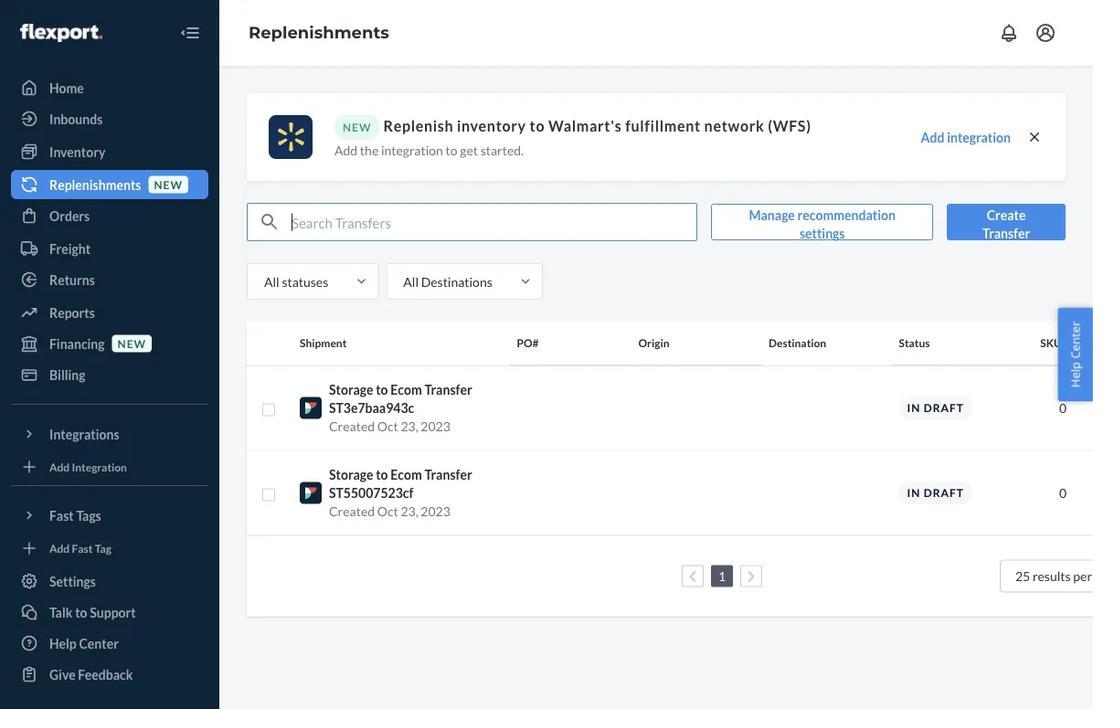 Task type: vqa. For each thing, say whether or not it's contained in the screenshot.
the middle location
no



Task type: describe. For each thing, give the bounding box(es) containing it.
draft for storage to ecom transfer st3e7baa943c
[[924, 401, 965, 415]]

fulfillment
[[626, 117, 701, 135]]

23, for st3e7baa943c
[[401, 419, 418, 434]]

0 for storage to ecom transfer st55007523cf
[[1060, 486, 1067, 501]]

network
[[705, 117, 765, 135]]

ecom for st55007523cf
[[391, 467, 422, 483]]

fast tags button
[[11, 501, 209, 530]]

to left "get"
[[446, 142, 458, 158]]

1 vertical spatial fast
[[72, 542, 93, 555]]

origin
[[639, 337, 670, 350]]

talk to support
[[49, 605, 136, 620]]

st3e7baa943c
[[329, 401, 414, 416]]

reports link
[[11, 298, 209, 327]]

new for financing
[[118, 337, 146, 350]]

draft for storage to ecom transfer st55007523cf
[[924, 486, 965, 500]]

new for replenishments
[[154, 178, 183, 191]]

inventory
[[457, 117, 527, 135]]

give
[[49, 667, 76, 683]]

destinations
[[421, 274, 493, 289]]

started.
[[481, 142, 524, 158]]

close navigation image
[[179, 22, 201, 44]]

ex
[[1082, 337, 1094, 350]]

integrations button
[[11, 420, 209, 449]]

transfer inside button
[[983, 225, 1031, 241]]

add integration
[[49, 460, 127, 474]]

tag
[[95, 542, 111, 555]]

home link
[[11, 73, 209, 102]]

help center button
[[1058, 308, 1094, 402]]

walmart's
[[549, 117, 622, 135]]

recommendation
[[798, 207, 896, 223]]

statuses
[[282, 274, 329, 289]]

give feedback
[[49, 667, 133, 683]]

create transfer
[[983, 207, 1031, 241]]

ecom for st3e7baa943c
[[391, 382, 422, 398]]

add integration button
[[921, 128, 1011, 147]]

oct for st3e7baa943c
[[377, 419, 398, 434]]

to right inventory
[[530, 117, 545, 135]]

shipment
[[300, 337, 347, 350]]

support
[[90, 605, 136, 620]]

replenishments link
[[249, 23, 389, 43]]

all for all destinations
[[404, 274, 419, 289]]

manage
[[749, 207, 795, 223]]

created for storage to ecom transfer st3e7baa943c created oct 23, 2023
[[329, 419, 375, 434]]

returns link
[[11, 265, 209, 294]]

2023 for st55007523cf
[[421, 504, 451, 519]]

1 link
[[715, 569, 730, 584]]

add integration
[[921, 130, 1011, 145]]

storage to ecom transfer st55007523cf created oct 23, 2023
[[329, 467, 472, 519]]

to for storage to ecom transfer st3e7baa943c created oct 23, 2023
[[376, 382, 388, 398]]

open notifications image
[[999, 22, 1021, 44]]

chevron right image
[[748, 570, 756, 583]]

transfer for storage to ecom transfer st3e7baa943c created oct 23, 2023
[[425, 382, 472, 398]]

freight link
[[11, 234, 209, 263]]

talk
[[49, 605, 73, 620]]

23, for st55007523cf
[[401, 504, 418, 519]]

center inside help center button
[[1068, 322, 1084, 359]]

po#
[[517, 337, 539, 350]]

add integration link
[[11, 456, 209, 478]]

get
[[460, 142, 478, 158]]

25
[[1016, 569, 1031, 584]]

all for all statuses
[[264, 274, 280, 289]]

all destinations
[[404, 274, 493, 289]]

replenish
[[384, 117, 454, 135]]

st55007523cf
[[329, 486, 414, 501]]

all statuses
[[264, 274, 329, 289]]

integration inside add integration button
[[948, 130, 1011, 145]]

create
[[987, 207, 1027, 223]]

inventory
[[49, 144, 105, 160]]

in draft for storage to ecom transfer st3e7baa943c
[[908, 401, 965, 415]]

chevron left image
[[689, 570, 697, 583]]

0 for storage to ecom transfer st3e7baa943c
[[1060, 401, 1067, 416]]

help inside button
[[1068, 362, 1084, 388]]

storage for storage to ecom transfer st55007523cf
[[329, 467, 374, 483]]



Task type: locate. For each thing, give the bounding box(es) containing it.
0 down the skus
[[1060, 401, 1067, 416]]

0 horizontal spatial all
[[264, 274, 280, 289]]

flexport logo image
[[20, 24, 102, 42]]

oct inside storage to ecom transfer st3e7baa943c created oct 23, 2023
[[377, 419, 398, 434]]

reports
[[49, 305, 95, 321]]

1 oct from the top
[[377, 419, 398, 434]]

add inside button
[[921, 130, 945, 145]]

0 vertical spatial replenishments
[[249, 23, 389, 43]]

in
[[908, 401, 921, 415], [908, 486, 921, 500]]

all
[[264, 274, 280, 289], [404, 274, 419, 289]]

per
[[1074, 569, 1093, 584]]

oct down st55007523cf at left bottom
[[377, 504, 398, 519]]

1 vertical spatial help center
[[49, 636, 119, 652]]

fast tags
[[49, 508, 101, 524]]

settings link
[[11, 567, 209, 596]]

transfer
[[983, 225, 1031, 241], [425, 382, 472, 398], [425, 467, 472, 483]]

1 vertical spatial square image
[[262, 488, 276, 502]]

2 oct from the top
[[377, 504, 398, 519]]

1 vertical spatial ecom
[[391, 467, 422, 483]]

1 vertical spatial in draft
[[908, 486, 965, 500]]

storage inside storage to ecom transfer st55007523cf created oct 23, 2023
[[329, 467, 374, 483]]

2 in draft from the top
[[908, 486, 965, 500]]

0 vertical spatial 23,
[[401, 419, 418, 434]]

center
[[1068, 322, 1084, 359], [79, 636, 119, 652]]

1 vertical spatial draft
[[924, 486, 965, 500]]

new
[[343, 121, 372, 134]]

0
[[1060, 401, 1067, 416], [1060, 486, 1067, 501]]

1 vertical spatial new
[[118, 337, 146, 350]]

oct for st55007523cf
[[377, 504, 398, 519]]

2023
[[421, 419, 451, 434], [421, 504, 451, 519]]

1 horizontal spatial all
[[404, 274, 419, 289]]

add fast tag
[[49, 542, 111, 555]]

to up st3e7baa943c
[[376, 382, 388, 398]]

Search Transfers text field
[[292, 204, 697, 241]]

1 in from the top
[[908, 401, 921, 415]]

open account menu image
[[1035, 22, 1057, 44]]

square image for st3e7baa943c
[[262, 403, 276, 417]]

in for storage to ecom transfer st3e7baa943c
[[908, 401, 921, 415]]

center right the skus
[[1068, 322, 1084, 359]]

in draft
[[908, 401, 965, 415], [908, 486, 965, 500]]

add for add integration
[[49, 460, 70, 474]]

1 vertical spatial center
[[79, 636, 119, 652]]

0 vertical spatial created
[[329, 419, 375, 434]]

add the integration to get started.
[[335, 142, 524, 158]]

1 horizontal spatial center
[[1068, 322, 1084, 359]]

give feedback button
[[11, 660, 209, 690]]

returns
[[49, 272, 95, 288]]

ecom inside storage to ecom transfer st3e7baa943c created oct 23, 2023
[[391, 382, 422, 398]]

1 vertical spatial in
[[908, 486, 921, 500]]

integration
[[948, 130, 1011, 145], [381, 142, 443, 158]]

2 all from the left
[[404, 274, 419, 289]]

23, down st55007523cf at left bottom
[[401, 504, 418, 519]]

settings
[[800, 225, 845, 241]]

1 horizontal spatial replenishments
[[249, 23, 389, 43]]

to for storage to ecom transfer st55007523cf created oct 23, 2023
[[376, 467, 388, 483]]

storage up st3e7baa943c
[[329, 382, 374, 398]]

oct inside storage to ecom transfer st55007523cf created oct 23, 2023
[[377, 504, 398, 519]]

manage recommendation settings link
[[712, 204, 934, 241]]

results
[[1033, 569, 1071, 584]]

2 vertical spatial transfer
[[425, 467, 472, 483]]

storage
[[329, 382, 374, 398], [329, 467, 374, 483]]

create transfer link
[[948, 204, 1066, 241]]

help center right the skus
[[1068, 322, 1084, 388]]

1 23, from the top
[[401, 419, 418, 434]]

add
[[921, 130, 945, 145], [335, 142, 358, 158], [49, 460, 70, 474], [49, 542, 70, 555]]

2 created from the top
[[329, 504, 375, 519]]

to for talk to support
[[75, 605, 87, 620]]

1 horizontal spatial help
[[1068, 362, 1084, 388]]

fast inside dropdown button
[[49, 508, 74, 524]]

0 vertical spatial 0
[[1060, 401, 1067, 416]]

to right talk
[[75, 605, 87, 620]]

to inside button
[[75, 605, 87, 620]]

0 vertical spatial center
[[1068, 322, 1084, 359]]

0 vertical spatial transfer
[[983, 225, 1031, 241]]

integration left close image
[[948, 130, 1011, 145]]

1 in draft from the top
[[908, 401, 965, 415]]

square image for st55007523cf
[[262, 488, 276, 502]]

1 vertical spatial created
[[329, 504, 375, 519]]

draft
[[924, 401, 965, 415], [924, 486, 965, 500]]

2 2023 from the top
[[421, 504, 451, 519]]

help center link
[[11, 629, 209, 658]]

1 horizontal spatial help center
[[1068, 322, 1084, 388]]

ecom up st55007523cf at left bottom
[[391, 467, 422, 483]]

new
[[154, 178, 183, 191], [118, 337, 146, 350]]

created inside storage to ecom transfer st3e7baa943c created oct 23, 2023
[[329, 419, 375, 434]]

add inside 'link'
[[49, 460, 70, 474]]

1 created from the top
[[329, 419, 375, 434]]

created down st55007523cf at left bottom
[[329, 504, 375, 519]]

help center up give feedback
[[49, 636, 119, 652]]

1 vertical spatial storage
[[329, 467, 374, 483]]

2 square image from the top
[[262, 488, 276, 502]]

transfer inside storage to ecom transfer st55007523cf created oct 23, 2023
[[425, 467, 472, 483]]

transfer for storage to ecom transfer st55007523cf created oct 23, 2023
[[425, 467, 472, 483]]

1 vertical spatial help
[[49, 636, 77, 652]]

created down st3e7baa943c
[[329, 419, 375, 434]]

tags
[[76, 508, 101, 524]]

storage to ecom transfer st3e7baa943c created oct 23, 2023
[[329, 382, 472, 434]]

integration down replenish
[[381, 142, 443, 158]]

1 draft from the top
[[924, 401, 965, 415]]

23, inside storage to ecom transfer st3e7baa943c created oct 23, 2023
[[401, 419, 418, 434]]

0 horizontal spatial help
[[49, 636, 77, 652]]

1 ecom from the top
[[391, 382, 422, 398]]

all left statuses
[[264, 274, 280, 289]]

1 horizontal spatial new
[[154, 178, 183, 191]]

0 vertical spatial fast
[[49, 508, 74, 524]]

square image
[[262, 403, 276, 417], [262, 488, 276, 502]]

inventory link
[[11, 137, 209, 166]]

create transfer button
[[948, 204, 1066, 241]]

0 vertical spatial 2023
[[421, 419, 451, 434]]

the
[[360, 142, 379, 158]]

skus
[[1041, 337, 1067, 350]]

settings
[[49, 574, 96, 589]]

2 23, from the top
[[401, 504, 418, 519]]

add for add fast tag
[[49, 542, 70, 555]]

help down ex
[[1068, 362, 1084, 388]]

0 vertical spatial new
[[154, 178, 183, 191]]

2 ecom from the top
[[391, 467, 422, 483]]

0 vertical spatial ecom
[[391, 382, 422, 398]]

replenish inventory to walmart's fulfillment network (wfs)
[[384, 117, 812, 135]]

23, inside storage to ecom transfer st55007523cf created oct 23, 2023
[[401, 504, 418, 519]]

storage inside storage to ecom transfer st3e7baa943c created oct 23, 2023
[[329, 382, 374, 398]]

1 vertical spatial transfer
[[425, 382, 472, 398]]

feedback
[[78, 667, 133, 683]]

0 vertical spatial draft
[[924, 401, 965, 415]]

0 up 25 results per in the right bottom of the page
[[1060, 486, 1067, 501]]

2 0 from the top
[[1060, 486, 1067, 501]]

0 vertical spatial help
[[1068, 362, 1084, 388]]

ecom
[[391, 382, 422, 398], [391, 467, 422, 483]]

manage recommendation settings button
[[712, 204, 934, 241]]

0 horizontal spatial center
[[79, 636, 119, 652]]

to
[[530, 117, 545, 135], [446, 142, 458, 158], [376, 382, 388, 398], [376, 467, 388, 483], [75, 605, 87, 620]]

destination
[[769, 337, 827, 350]]

0 vertical spatial in draft
[[908, 401, 965, 415]]

in for storage to ecom transfer st55007523cf
[[908, 486, 921, 500]]

billing link
[[11, 360, 209, 390]]

2 in from the top
[[908, 486, 921, 500]]

to inside storage to ecom transfer st3e7baa943c created oct 23, 2023
[[376, 382, 388, 398]]

2023 inside storage to ecom transfer st3e7baa943c created oct 23, 2023
[[421, 419, 451, 434]]

0 vertical spatial help center
[[1068, 322, 1084, 388]]

status
[[899, 337, 931, 350]]

1 square image from the top
[[262, 403, 276, 417]]

2023 for st3e7baa943c
[[421, 419, 451, 434]]

25 results per 
[[1016, 569, 1094, 584]]

replenishments
[[249, 23, 389, 43], [49, 177, 141, 193]]

1 horizontal spatial integration
[[948, 130, 1011, 145]]

0 vertical spatial in
[[908, 401, 921, 415]]

created for storage to ecom transfer st55007523cf created oct 23, 2023
[[329, 504, 375, 519]]

all left destinations
[[404, 274, 419, 289]]

1 all from the left
[[264, 274, 280, 289]]

to up st55007523cf at left bottom
[[376, 467, 388, 483]]

1 vertical spatial oct
[[377, 504, 398, 519]]

1 2023 from the top
[[421, 419, 451, 434]]

billing
[[49, 367, 86, 383]]

0 horizontal spatial help center
[[49, 636, 119, 652]]

1 vertical spatial 0
[[1060, 486, 1067, 501]]

to inside storage to ecom transfer st55007523cf created oct 23, 2023
[[376, 467, 388, 483]]

orders
[[49, 208, 90, 224]]

inbounds
[[49, 111, 103, 127]]

help center
[[1068, 322, 1084, 388], [49, 636, 119, 652]]

home
[[49, 80, 84, 96]]

1
[[719, 569, 726, 584]]

1 vertical spatial 2023
[[421, 504, 451, 519]]

new up "orders" link
[[154, 178, 183, 191]]

add for add integration
[[921, 130, 945, 145]]

new down reports link
[[118, 337, 146, 350]]

0 horizontal spatial replenishments
[[49, 177, 141, 193]]

0 horizontal spatial new
[[118, 337, 146, 350]]

fast left tag
[[72, 542, 93, 555]]

fast
[[49, 508, 74, 524], [72, 542, 93, 555]]

2023 inside storage to ecom transfer st55007523cf created oct 23, 2023
[[421, 504, 451, 519]]

talk to support button
[[11, 598, 209, 627]]

center down talk to support
[[79, 636, 119, 652]]

manage recommendation settings
[[749, 207, 896, 241]]

0 horizontal spatial integration
[[381, 142, 443, 158]]

0 vertical spatial storage
[[329, 382, 374, 398]]

help up give
[[49, 636, 77, 652]]

integration
[[72, 460, 127, 474]]

25 results per option
[[1016, 569, 1094, 584]]

add fast tag link
[[11, 538, 209, 560]]

0 vertical spatial square image
[[262, 403, 276, 417]]

storage up st55007523cf at left bottom
[[329, 467, 374, 483]]

freight
[[49, 241, 91, 257]]

center inside help center link
[[79, 636, 119, 652]]

add for add the integration to get started.
[[335, 142, 358, 158]]

financing
[[49, 336, 105, 352]]

ecom inside storage to ecom transfer st55007523cf created oct 23, 2023
[[391, 467, 422, 483]]

orders link
[[11, 201, 209, 230]]

fast left 'tags'
[[49, 508, 74, 524]]

1 0 from the top
[[1060, 401, 1067, 416]]

1 vertical spatial 23,
[[401, 504, 418, 519]]

inbounds link
[[11, 104, 209, 134]]

1 storage from the top
[[329, 382, 374, 398]]

ecom up st3e7baa943c
[[391, 382, 422, 398]]

transfer inside storage to ecom transfer st3e7baa943c created oct 23, 2023
[[425, 382, 472, 398]]

in draft for storage to ecom transfer st55007523cf
[[908, 486, 965, 500]]

help
[[1068, 362, 1084, 388], [49, 636, 77, 652]]

help center inside button
[[1068, 322, 1084, 388]]

(wfs)
[[768, 117, 812, 135]]

23, down st3e7baa943c
[[401, 419, 418, 434]]

created inside storage to ecom transfer st55007523cf created oct 23, 2023
[[329, 504, 375, 519]]

2 draft from the top
[[924, 486, 965, 500]]

close image
[[1026, 128, 1044, 146]]

storage for storage to ecom transfer st3e7baa943c
[[329, 382, 374, 398]]

1 vertical spatial replenishments
[[49, 177, 141, 193]]

oct down st3e7baa943c
[[377, 419, 398, 434]]

integrations
[[49, 427, 119, 442]]

0 vertical spatial oct
[[377, 419, 398, 434]]

23,
[[401, 419, 418, 434], [401, 504, 418, 519]]

2 storage from the top
[[329, 467, 374, 483]]



